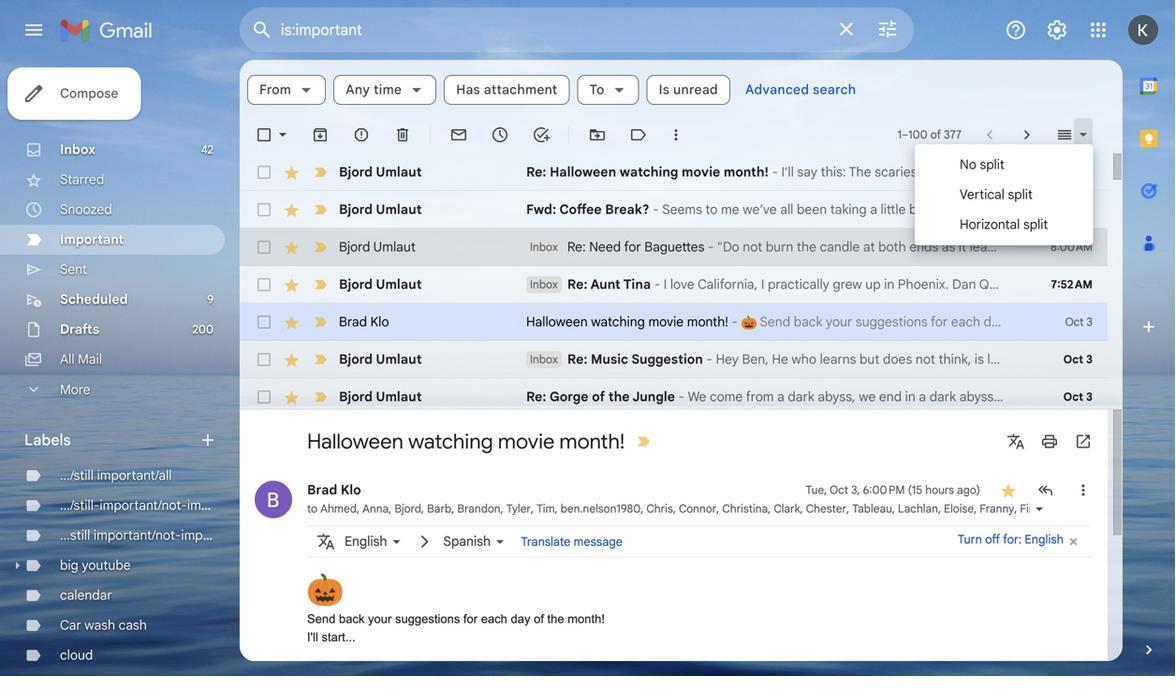 Task type: locate. For each thing, give the bounding box(es) containing it.
row containing brad klo
[[240, 304, 1108, 341]]

0 horizontal spatial 🎃 image
[[307, 572, 343, 608]]

0 vertical spatial important mainly because it was sent directly to you. switch
[[311, 238, 330, 257]]

re: for re: need for baguettes
[[568, 239, 586, 255]]

200
[[193, 323, 214, 337]]

bjord for third row from the top of the halloween watching movie month! main content
[[339, 239, 370, 255]]

halloween up ahmed
[[307, 429, 404, 455]]

14 , from the left
[[893, 502, 896, 516]]

inbox up starred on the left top
[[60, 141, 96, 158]]

row up baguettes at the top right
[[240, 191, 1108, 229]]

1 vertical spatial for
[[464, 612, 478, 626]]

watching
[[620, 164, 679, 180], [591, 314, 645, 330], [408, 429, 493, 455]]

2 horizontal spatial of
[[931, 128, 942, 142]]

2 3 from the top
[[1087, 353, 1093, 367]]

3 bjord umlaut from the top
[[339, 239, 416, 255]]

drafts
[[60, 321, 99, 338]]

watching up barb
[[408, 429, 493, 455]]

important
[[187, 497, 245, 514], [181, 527, 239, 544]]

re: left gorge
[[526, 389, 547, 405]]

month! right 'day'
[[568, 612, 605, 626]]

ahmed
[[321, 502, 357, 516]]

0 vertical spatial important
[[187, 497, 245, 514]]

car
[[60, 617, 81, 634]]

2 vertical spatial oct 3
[[1064, 390, 1093, 404]]

brad inside row
[[339, 314, 367, 330]]

oct inside cell
[[830, 483, 849, 497]]

0 vertical spatial split
[[980, 156, 1005, 173]]

the left the jungle
[[609, 389, 630, 405]]

important mainly because it was sent directly to you. switch
[[311, 238, 330, 257], [311, 388, 330, 407]]

halloween watching movie month!
[[526, 314, 729, 330], [307, 429, 625, 455]]

row down suggestion
[[240, 378, 1108, 416]]

0 vertical spatial 3
[[1087, 315, 1093, 329]]

chris
[[647, 502, 673, 516]]

umlaut for third row from the top of the halloween watching movie month! main content
[[373, 239, 416, 255]]

2 vertical spatial movie
[[498, 429, 555, 455]]

3,
[[852, 483, 861, 497]]

inbox down fwd: in the top of the page
[[530, 240, 558, 254]]

inbox inside inbox re: need for baguettes -
[[530, 240, 558, 254]]

18 , from the left
[[1036, 502, 1039, 516]]

inbox left aunt
[[530, 278, 558, 292]]

split up horizontal split
[[1009, 186, 1033, 203]]

0 vertical spatial of
[[931, 128, 942, 142]]

2 vertical spatial important according to google magic. switch
[[634, 432, 653, 451]]

important/not- down .../still-important/not-important link
[[94, 527, 181, 544]]

1 vertical spatial oct 3
[[1064, 353, 1093, 367]]

tab list
[[1123, 60, 1176, 609]]

0 vertical spatial important mainly because you often read messages with this label. switch
[[311, 163, 330, 182]]

5 , from the left
[[501, 502, 504, 516]]

Search mail text field
[[281, 21, 824, 39]]

translate message
[[521, 534, 623, 549]]

0 horizontal spatial for
[[464, 612, 478, 626]]

re: left music
[[568, 351, 588, 368]]

i'll
[[307, 630, 318, 645]]

oct 3 for re: music suggestion
[[1064, 353, 1093, 367]]

1 vertical spatial halloween
[[526, 314, 588, 330]]

to inside the send back your suggestions for each day of the month! i'll start... drag me to hell
[[409, 661, 419, 675]]

inbox inside inbox re: music suggestion -
[[530, 353, 558, 367]]

bjord for 1st row from the bottom of the halloween watching movie month! main content
[[339, 389, 373, 405]]

inbox for inbox re: need for baguettes -
[[530, 240, 558, 254]]

split for horizontal split
[[1024, 216, 1049, 233]]

older image
[[1018, 126, 1037, 144]]

bjord umlaut
[[339, 164, 422, 180], [339, 201, 422, 218], [339, 239, 416, 255], [339, 276, 422, 293], [339, 351, 422, 368], [339, 389, 422, 405]]

1 vertical spatial important mainly because you often read messages with this label. switch
[[311, 275, 330, 294]]

inbox for inbox re: aunt tina -
[[530, 278, 558, 292]]

0 vertical spatial to
[[307, 502, 318, 516]]

1 vertical spatial split
[[1009, 186, 1033, 203]]

is
[[659, 82, 670, 98]]

brad klo inside row
[[339, 314, 389, 330]]

important link
[[60, 231, 124, 248]]

important mainly because you often read messages with this label. switch
[[311, 163, 330, 182], [311, 275, 330, 294], [311, 350, 330, 369]]

0 horizontal spatial the
[[548, 612, 565, 626]]

0 horizontal spatial brad
[[307, 482, 338, 498]]

1 vertical spatial halloween watching movie month!
[[307, 429, 625, 455]]

re: left aunt
[[568, 276, 588, 293]]

0 vertical spatial klo
[[371, 314, 389, 330]]

me
[[389, 661, 406, 675]]

1 vertical spatial of
[[592, 389, 605, 405]]

7:52 am
[[1051, 278, 1093, 292]]

of for the
[[592, 389, 605, 405]]

month! down re: gorge of the jungle -
[[560, 429, 625, 455]]

bjord for 4th row from the top
[[339, 276, 373, 293]]

re: left need
[[568, 239, 586, 255]]

inbox
[[60, 141, 96, 158], [530, 240, 558, 254], [530, 278, 558, 292], [530, 353, 558, 367]]

6 bjord umlaut from the top
[[339, 389, 422, 405]]

0 vertical spatial halloween watching movie month!
[[526, 314, 729, 330]]

split right no
[[980, 156, 1005, 173]]

0 horizontal spatial klo
[[341, 482, 361, 498]]

.../still-
[[60, 497, 100, 514]]

0 vertical spatial brad
[[339, 314, 367, 330]]

need
[[589, 239, 621, 255]]

month! up suggestion
[[687, 314, 729, 330]]

re: for re: aunt tina
[[568, 276, 588, 293]]

row up the tina
[[240, 229, 1108, 266]]

2 important mainly because it was sent directly to you. switch from the top
[[311, 388, 330, 407]]

8:26 am
[[1051, 203, 1093, 217]]

important/not- up ...still important/not-important link
[[100, 497, 187, 514]]

1 bjord umlaut from the top
[[339, 164, 422, 180]]

for left each
[[464, 612, 478, 626]]

for:
[[1004, 532, 1022, 547]]

inbox link
[[60, 141, 96, 158]]

the
[[609, 389, 630, 405], [548, 612, 565, 626]]

watching up break?
[[620, 164, 679, 180]]

0 vertical spatial 🎃 image
[[742, 315, 757, 331]]

for right need
[[624, 239, 641, 255]]

tina
[[624, 276, 651, 293]]

...still important/not-important link
[[60, 527, 239, 544]]

starred image
[[1000, 481, 1018, 500]]

halloween watching movie month! up inbox re: music suggestion -
[[526, 314, 729, 330]]

important/not-
[[100, 497, 187, 514], [94, 527, 181, 544]]

9 , from the left
[[673, 502, 676, 516]]

is unread button
[[647, 75, 731, 105]]

-
[[772, 164, 778, 180], [653, 201, 659, 218], [708, 239, 714, 255], [655, 276, 661, 293], [729, 314, 742, 330], [707, 351, 713, 368], [679, 389, 685, 405]]

row down baguettes at the top right
[[240, 266, 1108, 304]]

1 vertical spatial the
[[548, 612, 565, 626]]

1 vertical spatial important
[[181, 527, 239, 544]]

of left the "377"
[[931, 128, 942, 142]]

brad klo
[[339, 314, 389, 330], [307, 482, 361, 498]]

split for vertical split
[[1009, 186, 1033, 203]]

halloween up coffee at top
[[550, 164, 617, 180]]

.../still
[[60, 467, 94, 484]]

3 , from the left
[[421, 502, 424, 516]]

13 , from the left
[[847, 502, 850, 516]]

halloween watching movie month! inside row
[[526, 314, 729, 330]]

translate
[[521, 534, 571, 549]]

2 vertical spatial halloween
[[307, 429, 404, 455]]

7 , from the left
[[555, 502, 558, 516]]

baguettes
[[645, 239, 705, 255]]

barb
[[427, 502, 452, 516]]

inbox inside "labels" navigation
[[60, 141, 96, 158]]

0 horizontal spatial to
[[307, 502, 318, 516]]

start...
[[322, 630, 356, 645]]

movie down gorge
[[498, 429, 555, 455]]

bjord for sixth row
[[339, 351, 373, 368]]

clark
[[774, 502, 801, 516]]

None search field
[[240, 7, 914, 52]]

movie up baguettes at the top right
[[682, 164, 721, 180]]

0 vertical spatial important according to google magic. switch
[[311, 200, 330, 219]]

aunt
[[591, 276, 621, 293]]

bjord umlaut for 2nd row from the top
[[339, 201, 422, 218]]

advanced search options image
[[869, 10, 907, 48]]

1 vertical spatial important/not-
[[94, 527, 181, 544]]

watching up inbox re: music suggestion -
[[591, 314, 645, 330]]

oct 3 for -
[[1064, 390, 1093, 404]]

row up the jungle
[[240, 341, 1108, 378]]

row up break?
[[240, 154, 1108, 191]]

1 horizontal spatial the
[[609, 389, 630, 405]]

halloween down inbox re: aunt tina -
[[526, 314, 588, 330]]

1 vertical spatial klo
[[341, 482, 361, 498]]

1 horizontal spatial for
[[624, 239, 641, 255]]

inbox inside inbox re: aunt tina -
[[530, 278, 558, 292]]

0 vertical spatial for
[[624, 239, 641, 255]]

umlaut for 1st row from the bottom of the halloween watching movie month! main content
[[376, 389, 422, 405]]

2 bjord umlaut from the top
[[339, 201, 422, 218]]

1 horizontal spatial to
[[409, 661, 419, 675]]

delete image
[[393, 126, 412, 144]]

inbox for inbox re: music suggestion -
[[530, 353, 558, 367]]

important up ...still important/not-important
[[187, 497, 245, 514]]

cash
[[119, 617, 147, 634]]

inbox up gorge
[[530, 353, 558, 367]]

halloween watching movie month! main content
[[240, 60, 1176, 676]]

halloween watching movie month! up 'brandon'
[[307, 429, 625, 455]]

8 , from the left
[[641, 502, 644, 516]]

5 bjord umlaut from the top
[[339, 351, 422, 368]]

bjord for 2nd row from the top
[[339, 201, 373, 218]]

of for 377
[[931, 128, 942, 142]]

send back your suggestions for each day of the month! i'll start... drag me to hell
[[307, 612, 605, 675]]

5 row from the top
[[240, 304, 1108, 341]]

1 horizontal spatial of
[[592, 389, 605, 405]]

split
[[980, 156, 1005, 173], [1009, 186, 1033, 203], [1024, 216, 1049, 233]]

1 vertical spatial 3
[[1087, 353, 1093, 367]]

important down the .../still-important/not-important
[[181, 527, 239, 544]]

split left 8:26 am
[[1024, 216, 1049, 233]]

0 horizontal spatial of
[[534, 612, 544, 626]]

of right 'day'
[[534, 612, 544, 626]]

2 vertical spatial of
[[534, 612, 544, 626]]

1 important mainly because it was sent directly to you. switch from the top
[[311, 238, 330, 257]]

0 vertical spatial the
[[609, 389, 630, 405]]

3
[[1087, 315, 1093, 329], [1087, 353, 1093, 367], [1087, 390, 1093, 404]]

fwd:
[[526, 201, 557, 218]]

2 vertical spatial important mainly because you often read messages with this label. switch
[[311, 350, 330, 369]]

jungle
[[633, 389, 675, 405]]

the right 'day'
[[548, 612, 565, 626]]

1 important mainly because you often read messages with this label. switch from the top
[[311, 163, 330, 182]]

1 100 of 377
[[898, 128, 962, 142]]

fin
[[1021, 502, 1036, 516]]

row
[[240, 154, 1108, 191], [240, 191, 1108, 229], [240, 229, 1108, 266], [240, 266, 1108, 304], [240, 304, 1108, 341], [240, 341, 1108, 378], [240, 378, 1108, 416]]

bjord umlaut for sixth row
[[339, 351, 422, 368]]

3 3 from the top
[[1087, 390, 1093, 404]]

re: down add to tasks icon
[[526, 164, 547, 180]]

sent link
[[60, 261, 87, 278]]

month! inside the send back your suggestions for each day of the month! i'll start... drag me to hell
[[568, 612, 605, 626]]

2 vertical spatial 3
[[1087, 390, 1093, 404]]

1 vertical spatial brad
[[307, 482, 338, 498]]

movie up suggestion
[[649, 314, 684, 330]]

to right me
[[409, 661, 419, 675]]

10 , from the left
[[717, 502, 720, 516]]

3 row from the top
[[240, 229, 1108, 266]]

1 vertical spatial important according to google magic. switch
[[311, 313, 330, 332]]

of right gorge
[[592, 389, 605, 405]]

month! down advanced
[[724, 164, 769, 180]]

bjord umlaut for 1st row from the bottom of the halloween watching movie month! main content
[[339, 389, 422, 405]]

back
[[339, 612, 365, 626]]

important for .../still-important/not-important
[[187, 497, 245, 514]]

unread
[[674, 82, 718, 98]]

.../still-important/not-important
[[60, 497, 245, 514]]

search mail image
[[245, 13, 279, 47]]

0 vertical spatial important/not-
[[100, 497, 187, 514]]

1 row from the top
[[240, 154, 1108, 191]]

🎃 image
[[742, 315, 757, 331], [307, 572, 343, 608]]

is unread
[[659, 82, 718, 98]]

1 vertical spatial to
[[409, 661, 419, 675]]

umlaut for 7th row from the bottom of the halloween watching movie month! main content
[[376, 164, 422, 180]]

3 important mainly because you often read messages with this label. switch from the top
[[311, 350, 330, 369]]

1 vertical spatial important mainly because it was sent directly to you. switch
[[311, 388, 330, 407]]

0 vertical spatial brad klo
[[339, 314, 389, 330]]

of inside row
[[592, 389, 605, 405]]

horizontal
[[960, 216, 1021, 233]]

1 horizontal spatial brad
[[339, 314, 367, 330]]

2 important mainly because you often read messages with this label. switch from the top
[[311, 275, 330, 294]]

wash
[[85, 617, 115, 634]]

row up suggestion
[[240, 304, 1108, 341]]

hell
[[422, 661, 441, 675]]

7 row from the top
[[240, 378, 1108, 416]]

suggestions
[[395, 612, 460, 626]]

2 vertical spatial split
[[1024, 216, 1049, 233]]

1 vertical spatial watching
[[591, 314, 645, 330]]

umlaut for 2nd row from the top
[[376, 201, 422, 218]]

4 bjord umlaut from the top
[[339, 276, 422, 293]]

important/all
[[97, 467, 172, 484]]

0 vertical spatial oct 3
[[1066, 315, 1093, 329]]

1 horizontal spatial 🎃 image
[[742, 315, 757, 331]]

bjord
[[339, 164, 373, 180], [339, 201, 373, 218], [339, 239, 370, 255], [339, 276, 373, 293], [339, 351, 373, 368], [339, 389, 373, 405], [395, 502, 421, 516]]

turn
[[958, 532, 983, 547]]

to left ahmed
[[307, 502, 318, 516]]

important according to google magic. switch
[[311, 200, 330, 219], [311, 313, 330, 332], [634, 432, 653, 451]]



Task type: vqa. For each thing, say whether or not it's contained in the screenshot.
the bottommost The Rancho
no



Task type: describe. For each thing, give the bounding box(es) containing it.
.../still important/all link
[[60, 467, 172, 484]]

important according to google magic. switch for bjord
[[311, 200, 330, 219]]

advanced
[[746, 82, 810, 98]]

important/not- for ...still
[[94, 527, 181, 544]]

starred
[[60, 171, 104, 188]]

tyler
[[507, 502, 531, 516]]

gorge
[[550, 389, 589, 405]]

0 vertical spatial halloween
[[550, 164, 617, 180]]

vertical split
[[960, 186, 1033, 203]]

all mail
[[60, 351, 102, 368]]

big youtube
[[60, 557, 131, 574]]

calendar link
[[60, 587, 112, 604]]

search
[[813, 82, 857, 98]]

8:35 am
[[1051, 165, 1093, 179]]

tableau
[[853, 502, 893, 516]]

re: halloween watching movie month! -
[[526, 164, 782, 180]]

show details image
[[1034, 504, 1045, 515]]

1 vertical spatial brad klo
[[307, 482, 361, 498]]

car wash cash
[[60, 617, 147, 634]]

support image
[[1005, 19, 1028, 41]]

11 , from the left
[[768, 502, 771, 516]]

(15
[[908, 483, 923, 497]]

mail
[[78, 351, 102, 368]]

.../still-important/not-important link
[[60, 497, 245, 514]]

main menu image
[[22, 19, 45, 41]]

6 row from the top
[[240, 341, 1108, 378]]

umlaut for sixth row
[[376, 351, 422, 368]]

17 , from the left
[[1015, 502, 1018, 516]]

bjord umlaut for 7th row from the bottom of the halloween watching movie month! main content
[[339, 164, 422, 180]]

chester
[[806, 502, 847, 516]]

break?
[[605, 201, 650, 218]]

bjord for 7th row from the bottom of the halloween watching movie month! main content
[[339, 164, 373, 180]]

🎃 image inside row
[[742, 315, 757, 331]]

42
[[201, 143, 214, 157]]

2 row from the top
[[240, 191, 1108, 229]]

lachlan
[[898, 502, 939, 516]]

cloud link
[[60, 647, 93, 664]]

6 , from the left
[[531, 502, 534, 516]]

for inside the send back your suggestions for each day of the month! i'll start... drag me to hell
[[464, 612, 478, 626]]

connor
[[679, 502, 717, 516]]

starred link
[[60, 171, 104, 188]]

tue,
[[806, 483, 827, 497]]

inbox re: aunt tina -
[[530, 276, 664, 293]]

advanced search button
[[738, 73, 864, 107]]

2 , from the left
[[389, 502, 392, 516]]

the inside row
[[609, 389, 630, 405]]

sent
[[60, 261, 87, 278]]

.../still important/all
[[60, 467, 172, 484]]

3 for -
[[1087, 390, 1093, 404]]

important mainly because it was sent directly to you. switch for re: need for baguettes
[[311, 238, 330, 257]]

0 vertical spatial watching
[[620, 164, 679, 180]]

off
[[986, 532, 1001, 547]]

mark as unread image
[[450, 126, 468, 144]]

1 vertical spatial movie
[[649, 314, 684, 330]]

the inside the send back your suggestions for each day of the month! i'll start... drag me to hell
[[548, 612, 565, 626]]

important mainly because you often read messages with this label. switch for aunt
[[311, 275, 330, 294]]

important
[[60, 231, 124, 248]]

re: for re: music suggestion
[[568, 351, 588, 368]]

1 horizontal spatial klo
[[371, 314, 389, 330]]

1 3 from the top
[[1087, 315, 1093, 329]]

4 , from the left
[[452, 502, 455, 516]]

ago)
[[958, 483, 981, 497]]

drag
[[359, 661, 385, 675]]

more
[[60, 382, 90, 398]]

tim
[[537, 502, 555, 516]]

scheduled
[[60, 291, 128, 308]]

bjord umlaut for third row from the top of the halloween watching movie month! main content
[[339, 239, 416, 255]]

calendar
[[60, 587, 112, 604]]

4 row from the top
[[240, 266, 1108, 304]]

send
[[307, 612, 336, 626]]

1 , from the left
[[357, 502, 360, 516]]

drafts link
[[60, 321, 99, 338]]

scheduled link
[[60, 291, 128, 308]]

ben.nelson1980
[[561, 502, 641, 516]]

Starred checkbox
[[1000, 481, 1018, 500]]

tue, oct 3, 6:00 pm (15 hours ago)
[[806, 483, 981, 497]]

0 vertical spatial movie
[[682, 164, 721, 180]]

big
[[60, 557, 78, 574]]

anna
[[363, 502, 389, 516]]

toggle split pane mode image
[[1056, 126, 1075, 144]]

day
[[511, 612, 531, 626]]

archive image
[[311, 126, 330, 144]]

1 vertical spatial 🎃 image
[[307, 572, 343, 608]]

snoozed link
[[60, 201, 112, 218]]

100
[[909, 128, 928, 142]]

settings image
[[1046, 19, 1069, 41]]

2 vertical spatial watching
[[408, 429, 493, 455]]

...still
[[60, 527, 90, 544]]

9
[[207, 293, 214, 307]]

compose button
[[7, 67, 141, 120]]

tue, oct 3, 6:00 pm (15 hours ago) cell
[[806, 481, 981, 500]]

3 for re: music suggestion
[[1087, 353, 1093, 367]]

inbox for inbox
[[60, 141, 96, 158]]

for inside row
[[624, 239, 641, 255]]

advanced search
[[746, 82, 857, 98]]

to ahmed , anna , bjord , barb , brandon , tyler , tim , ben.nelson1980 , chris , connor , christina , clark , chester , tableau , lachlan , eloise , franny , fin ,
[[307, 502, 1041, 516]]

cloud
[[60, 647, 93, 664]]

has attachment
[[456, 82, 558, 98]]

brandon
[[457, 502, 501, 516]]

labels navigation
[[0, 60, 245, 676]]

horizontal split
[[960, 216, 1049, 233]]

important mainly because you often read messages with this label. switch for music
[[311, 350, 330, 369]]

has attachment button
[[444, 75, 570, 105]]

clear search image
[[828, 10, 866, 48]]

important/not- for .../still-
[[100, 497, 187, 514]]

report spam image
[[352, 126, 371, 144]]

umlaut for 4th row from the top
[[376, 276, 422, 293]]

labels heading
[[24, 431, 199, 450]]

suggestion
[[632, 351, 703, 368]]

music
[[591, 351, 629, 368]]

bjord umlaut for 4th row from the top
[[339, 276, 422, 293]]

important according to google magic. switch for brad
[[311, 313, 330, 332]]

split for no split
[[980, 156, 1005, 173]]

big youtube link
[[60, 557, 131, 574]]

1
[[898, 128, 902, 142]]

has
[[456, 82, 480, 98]]

add to tasks image
[[532, 126, 551, 144]]

important mainly because it was sent directly to you. switch for -
[[311, 388, 330, 407]]

english
[[1025, 532, 1064, 547]]

12 , from the left
[[801, 502, 804, 516]]

message
[[574, 534, 623, 549]]

your
[[368, 612, 392, 626]]

no split
[[960, 156, 1005, 173]]

vertical
[[960, 186, 1005, 203]]

important for ...still important/not-important
[[181, 527, 239, 544]]

gmail image
[[60, 11, 162, 49]]

...still important/not-important
[[60, 527, 239, 544]]

each
[[481, 612, 508, 626]]

15 , from the left
[[939, 502, 942, 516]]

compose
[[60, 85, 118, 102]]

all
[[60, 351, 75, 368]]

all mail link
[[60, 351, 102, 368]]

franny
[[980, 502, 1015, 516]]

hours
[[926, 483, 955, 497]]

snooze image
[[491, 126, 510, 144]]

8:00 am
[[1051, 240, 1093, 254]]

fwd: coffee break? -
[[526, 201, 663, 218]]

of inside the send back your suggestions for each day of the month! i'll start... drag me to hell
[[534, 612, 544, 626]]

inbox re: need for baguettes -
[[530, 239, 718, 255]]

16 , from the left
[[974, 502, 977, 516]]



